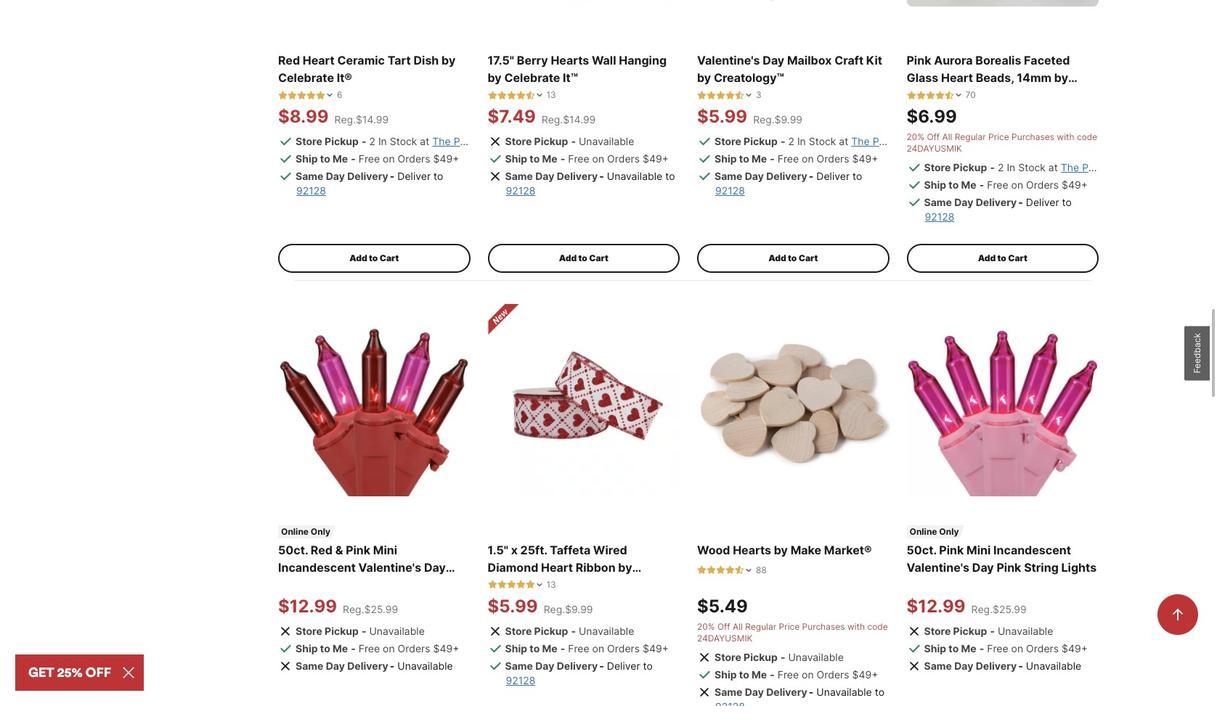 Task type: describe. For each thing, give the bounding box(es) containing it.
off for $5.49
[[718, 621, 731, 632]]

day inside valentine's day mailbox craft kit by creatology™
[[763, 52, 785, 67]]

$12.99 reg.$25.99
[[907, 595, 1027, 617]]

same day delivery - unavailable to 92128
[[505, 169, 675, 196]]

pickup for pink aurora borealis faceted glass heart beads, 14mm by bead landing™
[[953, 161, 987, 173]]

celebrate for $7.49
[[504, 70, 560, 84]]

delivery for 1.5" x 25ft. taffeta wired diamond heart ribbon by celebrate it® valentine's day
[[557, 659, 598, 672]]

code for $6.99
[[1077, 131, 1098, 142]]

wall
[[592, 52, 616, 67]]

4 add from the left
[[978, 252, 996, 263]]

mini inside 50ct. pink mini incandescent valentine's day pink string lights
[[967, 542, 991, 557]]

tart
[[388, 52, 411, 67]]

lights inside 50ct. pink mini incandescent valentine's day pink string lights
[[1062, 560, 1097, 574]]

string inside 50ct. red & pink mini incandescent valentine's day red string lights $12.99 reg.$25.99
[[303, 577, 337, 592]]

online for 50ct. pink mini incandescent valentine's day pink string lights
[[910, 526, 937, 537]]

pickup for red heart ceramic tart dish by celebrate it®
[[325, 135, 359, 147]]

deliver for 1.5" x 25ft. taffeta wired diamond heart ribbon by celebrate it® valentine's day
[[607, 659, 640, 672]]

$49+ for 1.5" x 25ft. taffeta wired diamond heart ribbon by celebrate it® valentine's day
[[643, 642, 669, 654]]

heart inside pink aurora borealis faceted glass heart beads, 14mm by bead landing™
[[941, 70, 973, 84]]

pickup down $12.99 reg.$25.99
[[953, 625, 987, 637]]

me for red heart ceramic tart dish by celebrate it®
[[333, 152, 348, 164]]

pink aurora borealis faceted glass heart beads, 14mm by bead landing™
[[907, 52, 1070, 102]]

50ct. pink mini incandescent valentine's day pink string lights
[[907, 542, 1097, 574]]

reg.$9.99 for heart
[[544, 603, 593, 615]]

$49+ for wood hearts by make market®
[[852, 668, 879, 680]]

50ct. for 50ct. pink mini incandescent valentine's day pink string lights
[[907, 542, 937, 557]]

store pickup - unavailable for 1.5" x 25ft. taffeta wired diamond heart ribbon by celebrate it® valentine's day
[[505, 625, 634, 637]]

purchases for $6.99
[[1012, 131, 1055, 142]]

delivery for red heart ceramic tart dish by celebrate it®
[[347, 169, 388, 182]]

valentine's inside 1.5" x 25ft. taffeta wired diamond heart ribbon by celebrate it® valentine's day
[[565, 577, 627, 592]]

red heart ceramic tart dish by celebrate it® link
[[278, 51, 470, 86]]

2 $12.99 from the left
[[907, 595, 966, 617]]

6 button
[[278, 89, 342, 100]]

make
[[791, 542, 822, 557]]

ship to me - free on orders $49+ for valentine's day mailbox craft kit by creatology™
[[715, 152, 879, 164]]

orders for 1.5" x 25ft. taffeta wired diamond heart ribbon by celebrate it® valentine's day
[[607, 642, 640, 654]]

incandescent inside 50ct. red & pink mini incandescent valentine's day red string lights $12.99 reg.$25.99
[[278, 560, 356, 574]]

13 for $5.99
[[547, 579, 556, 590]]

$49+ for valentine's day mailbox craft kit by creatology™
[[852, 152, 879, 164]]

it® inside 1.5" x 25ft. taffeta wired diamond heart ribbon by celebrate it® valentine's day
[[546, 577, 562, 592]]

pink inside pink aurora borealis faceted glass heart beads, 14mm by bead landing™
[[907, 52, 932, 67]]

ship for 1.5" x 25ft. taffeta wired diamond heart ribbon by celebrate it® valentine's day
[[505, 642, 527, 654]]

pink aurora borealis faceted glass heart beads, 14mm by bead landing™ link
[[907, 51, 1099, 102]]

1.5" x 25ft. taffeta wired diamond heart ribbon by celebrate it® valentine's day link
[[488, 541, 680, 592]]

1.5"
[[488, 542, 508, 557]]

24dayusmik for $5.49
[[697, 632, 753, 643]]

valentine's day mailbox craft kit by creatology™
[[697, 52, 883, 84]]

2 for $8.99
[[369, 135, 376, 147]]

reg.$14.99 for $7.49
[[542, 113, 596, 125]]

4 add to cart from the left
[[978, 252, 1028, 263]]

valentine's inside 50ct. pink mini incandescent valentine's day pink string lights
[[907, 560, 970, 574]]

same for wood hearts by make market®
[[715, 686, 743, 698]]

glass
[[907, 70, 939, 84]]

13 button for $7.49
[[488, 89, 556, 100]]

store pickup - 2 in stock at the plaza at imperial valley for $8.99
[[296, 135, 564, 147]]

landing™
[[938, 87, 992, 102]]

mailbox
[[787, 52, 832, 67]]

on for wood hearts by make market®
[[802, 668, 814, 680]]

&
[[335, 542, 343, 557]]

add to cart for store
[[350, 252, 399, 263]]

pickup for valentine's day mailbox craft kit by creatology™
[[744, 135, 778, 147]]

$7.49 reg.$14.99
[[488, 105, 596, 127]]

unavailable inside same day delivery - unavailable to 92128
[[607, 169, 663, 182]]

bead
[[907, 87, 936, 102]]

heart inside red heart ceramic tart dish by celebrate it®
[[303, 52, 335, 67]]

imperial for $5.99
[[914, 135, 952, 147]]

me for valentine's day mailbox craft kit by creatology™
[[752, 152, 767, 164]]

ribbon
[[576, 560, 616, 574]]

ship to me - free on orders $49+ for 1.5" x 25ft. taffeta wired diamond heart ribbon by celebrate it® valentine's day
[[505, 642, 669, 654]]

deliver for red heart ceramic tart dish by celebrate it®
[[398, 169, 431, 182]]

2 horizontal spatial 2
[[998, 161, 1004, 173]]

online for 50ct. red & pink mini incandescent valentine's day red string lights
[[281, 526, 309, 537]]

off for $6.99
[[927, 131, 940, 142]]

diamond
[[488, 560, 538, 574]]

50ct. red & pink mini incandescent valentine's day red string lights $12.99 reg.$25.99
[[278, 542, 446, 617]]

50ct. red & pink mini incandescent valentine's day red string lights link
[[278, 541, 470, 592]]

cart for store
[[380, 252, 399, 263]]

heart inside 1.5" x 25ft. taffeta wired diamond heart ribbon by celebrate it® valentine's day
[[541, 560, 573, 574]]

craft
[[835, 52, 864, 67]]

13 for $7.49
[[547, 89, 556, 100]]

$49+ for red heart ceramic tart dish by celebrate it®
[[433, 152, 459, 164]]

orders for red heart ceramic tart dish by celebrate it®
[[398, 152, 430, 164]]

$5.49
[[697, 595, 748, 617]]

store for valentine's day mailbox craft kit by creatology™
[[715, 135, 742, 147]]

50ct. for 50ct. red & pink mini incandescent valentine's day red string lights $12.99 reg.$25.99
[[278, 542, 308, 557]]

92128 for valentine's day mailbox craft kit by creatology™
[[716, 184, 745, 196]]

price for $5.49
[[779, 621, 800, 632]]

delivery for wood hearts by make market®
[[766, 686, 808, 698]]

$5.99 for 1.5" x 25ft. taffeta wired diamond heart ribbon by celebrate it® valentine's day
[[488, 595, 538, 617]]

ship to me - free on orders $49+ for pink aurora borealis faceted glass heart beads, 14mm by bead landing™
[[924, 178, 1088, 190]]

regular for $5.49
[[745, 621, 777, 632]]

store pickup - 2 in stock at the plaza at imperial valley for $5.99
[[715, 135, 983, 147]]

92128 for 1.5" x 25ft. taffeta wired diamond heart ribbon by celebrate it® valentine's day
[[506, 674, 536, 686]]

delivery for valentine's day mailbox craft kit by creatology™
[[766, 169, 808, 182]]

string inside 50ct. pink mini incandescent valentine's day pink string lights
[[1024, 560, 1059, 574]]

6
[[337, 89, 342, 100]]

add for store
[[350, 252, 367, 263]]

orders for pink aurora borealis faceted glass heart beads, 14mm by bead landing™
[[1026, 178, 1059, 190]]

50ct. pink mini incandescent valentine's day pink string lights link
[[907, 541, 1099, 576]]

4 add to cart button from the left
[[907, 244, 1099, 273]]

red heart ceramic tart dish by celebrate it®
[[278, 52, 456, 84]]

ship to me - free on orders $49+ for wood hearts by make market®
[[715, 668, 879, 680]]

me for 1.5" x 25ft. taffeta wired diamond heart ribbon by celebrate it® valentine's day
[[542, 642, 558, 654]]

92128 for pink aurora borealis faceted glass heart beads, 14mm by bead landing™
[[925, 210, 955, 222]]

17.5" berry hearts wall hanging by celebrate it™ link
[[488, 51, 680, 86]]

store for 17.5" berry hearts wall hanging by celebrate it™
[[505, 135, 532, 147]]

88 dialog
[[697, 564, 767, 576]]

red inside red heart ceramic tart dish by celebrate it®
[[278, 52, 300, 67]]

$8.99
[[278, 105, 329, 127]]

1.5&#x22; x 25ft. taffeta wired diamond heart ribbon by celebrate it&#xae; valentine&#x27;s day image
[[488, 304, 680, 496]]

hanging
[[619, 52, 667, 67]]

valley for $8.99
[[536, 135, 564, 147]]

free for 17.5" berry hearts wall hanging by celebrate it™
[[568, 152, 590, 164]]

same for valentine's day mailbox craft kit by creatology™
[[715, 169, 743, 182]]

$8.99 reg.$14.99
[[278, 105, 389, 127]]

$5.99 reg.$9.99 for creatology™
[[697, 105, 803, 127]]

on for valentine's day mailbox craft kit by creatology™
[[802, 152, 814, 164]]

6 dialog
[[278, 89, 342, 100]]

1 vertical spatial red
[[311, 542, 333, 557]]

2 horizontal spatial valley
[[1164, 161, 1193, 173]]

3 dialog
[[697, 89, 762, 100]]

celebrate inside 1.5" x 25ft. taffeta wired diamond heart ribbon by celebrate it® valentine's day
[[488, 577, 544, 592]]

20% for $5.49
[[697, 621, 715, 632]]

valentine's day mailbox craft kit by creatology™ link
[[697, 51, 889, 86]]

wired
[[593, 542, 627, 557]]

mini inside 50ct. red & pink mini incandescent valentine's day red string lights $12.99 reg.$25.99
[[373, 542, 397, 557]]

same day delivery - unavailable for 50ct. red & pink mini incandescent valentine's day red string lights
[[296, 659, 453, 672]]

2 horizontal spatial the
[[1061, 161, 1080, 173]]

day inside same day delivery - unavailable to 92128
[[535, 169, 555, 182]]

25ft.
[[521, 542, 547, 557]]

add to cart button for store
[[278, 244, 470, 273]]

ship for valentine's day mailbox craft kit by creatology™
[[715, 152, 737, 164]]

$5.99 reg.$9.99 for heart
[[488, 595, 593, 617]]

berry
[[517, 52, 548, 67]]

market®
[[824, 542, 872, 557]]

92128 for red heart ceramic tart dish by celebrate it®
[[296, 184, 326, 196]]

incandescent inside 50ct. pink mini incandescent valentine's day pink string lights
[[994, 542, 1071, 557]]

ship for wood hearts by make market®
[[715, 668, 737, 680]]



Task type: locate. For each thing, give the bounding box(es) containing it.
mini
[[373, 542, 397, 557], [967, 542, 991, 557]]

delivery
[[347, 169, 388, 182], [557, 169, 598, 182], [766, 169, 808, 182], [976, 196, 1017, 208], [347, 659, 388, 672], [557, 659, 598, 672], [976, 659, 1017, 672], [766, 686, 808, 698]]

hearts up '88'
[[733, 542, 771, 557]]

on for 17.5" berry hearts wall hanging by celebrate it™
[[592, 152, 604, 164]]

ship for 17.5" berry hearts wall hanging by celebrate it™
[[505, 152, 527, 164]]

aurora
[[934, 52, 973, 67]]

1 horizontal spatial 24dayusmik
[[907, 143, 962, 153]]

24dayusmik down $6.99
[[907, 143, 962, 153]]

delivery for pink aurora borealis faceted glass heart beads, 14mm by bead landing™
[[976, 196, 1017, 208]]

pickup
[[325, 135, 359, 147], [534, 135, 568, 147], [744, 135, 778, 147], [953, 161, 987, 173], [325, 625, 359, 637], [534, 625, 568, 637], [953, 625, 987, 637], [744, 651, 778, 663]]

ship to me - free on orders $49+ for red heart ceramic tart dish by celebrate it®
[[296, 152, 459, 164]]

2 reg.$14.99 from the left
[[542, 113, 596, 125]]

2 add to cart from the left
[[559, 252, 609, 263]]

1 horizontal spatial $12.99
[[907, 595, 966, 617]]

0 vertical spatial regular
[[955, 131, 986, 142]]

reg.$14.99 down 6 at the top
[[335, 113, 389, 125]]

1 13 from the top
[[547, 89, 556, 100]]

same inside same day delivery - unavailable to 92128
[[505, 169, 533, 182]]

red
[[278, 52, 300, 67], [311, 542, 333, 557], [278, 577, 300, 592]]

1 horizontal spatial reg.$9.99
[[753, 113, 803, 125]]

1 horizontal spatial same day delivery - unavailable
[[924, 659, 1082, 672]]

day inside 50ct. pink mini incandescent valentine's day pink string lights
[[972, 560, 994, 574]]

$7.49
[[488, 105, 536, 127]]

hearts inside 17.5" berry hearts wall hanging by celebrate it™
[[551, 52, 589, 67]]

store pickup - unavailable down 50ct. red & pink mini incandescent valentine's day red string lights $12.99 reg.$25.99
[[296, 625, 425, 637]]

0 horizontal spatial mini
[[373, 542, 397, 557]]

store
[[296, 135, 322, 147], [505, 135, 532, 147], [715, 135, 742, 147], [924, 161, 951, 173], [296, 625, 322, 637], [505, 625, 532, 637], [924, 625, 951, 637], [715, 651, 742, 663]]

valentine's inside valentine's day mailbox craft kit by creatology™
[[697, 52, 760, 67]]

tabler image inside 70 dialog
[[907, 90, 916, 99]]

with
[[1057, 131, 1075, 142], [848, 621, 865, 632]]

code inside $5.49 20% off all regular price purchases with code 24dayusmik
[[868, 621, 888, 632]]

$5.99 reg.$9.99 down 3
[[697, 105, 803, 127]]

70 button
[[907, 89, 976, 100]]

1 vertical spatial lights
[[340, 577, 375, 592]]

it™
[[563, 70, 578, 84]]

0 horizontal spatial imperial
[[495, 135, 533, 147]]

13 button down diamond
[[488, 579, 556, 590]]

ceramic
[[337, 52, 385, 67]]

1 horizontal spatial lights
[[1062, 560, 1097, 574]]

by down wired
[[618, 560, 632, 574]]

70 dialog
[[907, 89, 976, 100]]

50ct. red &#x26; pink mini incandescent valentine&#x27;s day red string lights image
[[278, 304, 470, 496]]

pickup down $8.99 reg.$14.99
[[325, 135, 359, 147]]

1 horizontal spatial imperial
[[914, 135, 952, 147]]

2 vertical spatial heart
[[541, 560, 573, 574]]

same day delivery - unavailable
[[296, 659, 453, 672], [924, 659, 1082, 672]]

price down landing™
[[989, 131, 1009, 142]]

all down $5.49
[[733, 621, 743, 632]]

add to cart for $5.99
[[769, 252, 818, 263]]

beads,
[[976, 70, 1014, 84]]

3 add from the left
[[769, 252, 786, 263]]

free for valentine's day mailbox craft kit by creatology™
[[778, 152, 799, 164]]

88 button
[[697, 564, 767, 576]]

add for $7.49
[[559, 252, 577, 263]]

0 horizontal spatial $5.99
[[488, 595, 538, 617]]

0 vertical spatial purchases
[[1012, 131, 1055, 142]]

$5.99 reg.$9.99
[[697, 105, 803, 127], [488, 595, 593, 617]]

0 horizontal spatial 24dayusmik
[[697, 632, 753, 643]]

3 add to cart button from the left
[[697, 244, 889, 273]]

1 horizontal spatial hearts
[[733, 542, 771, 557]]

$6.99 20% off all regular price purchases with code 24dayusmik
[[907, 105, 1098, 153]]

purchases up same day delivery - unavailable to
[[802, 621, 845, 632]]

celebrate up 6 dialog at the left top
[[278, 70, 334, 84]]

ship
[[296, 152, 318, 164], [505, 152, 527, 164], [715, 152, 737, 164], [924, 178, 947, 190], [296, 642, 318, 654], [505, 642, 527, 654], [924, 642, 947, 654], [715, 668, 737, 680]]

1 vertical spatial code
[[868, 621, 888, 632]]

the for $8.99
[[432, 135, 451, 147]]

2 horizontal spatial plaza
[[1082, 161, 1108, 173]]

me
[[333, 152, 348, 164], [542, 152, 558, 164], [752, 152, 767, 164], [961, 178, 977, 190], [333, 642, 348, 654], [542, 642, 558, 654], [961, 642, 977, 654], [752, 668, 767, 680]]

reg.$9.99 down 3
[[753, 113, 803, 125]]

by left make on the right of the page
[[774, 542, 788, 557]]

1 horizontal spatial valley
[[955, 135, 983, 147]]

0 horizontal spatial stock
[[390, 135, 417, 147]]

1 horizontal spatial with
[[1057, 131, 1075, 142]]

the for $5.99
[[852, 135, 870, 147]]

wood hearts by make market®
[[697, 542, 872, 557]]

online only for 50ct. red & pink mini incandescent valentine's day red string lights
[[281, 526, 330, 537]]

13 up $7.49 reg.$14.99
[[547, 89, 556, 100]]

reg.$25.99
[[343, 603, 398, 615], [972, 603, 1027, 615]]

lights inside 50ct. red & pink mini incandescent valentine's day red string lights $12.99 reg.$25.99
[[340, 577, 375, 592]]

heart up 6 dialog at the left top
[[303, 52, 335, 67]]

valley for $5.99
[[955, 135, 983, 147]]

17.5"
[[488, 52, 514, 67]]

1 vertical spatial price
[[779, 621, 800, 632]]

deliver
[[398, 169, 431, 182], [817, 169, 850, 182], [1026, 196, 1060, 208], [607, 659, 640, 672]]

2 vertical spatial red
[[278, 577, 300, 592]]

add to cart for $7.49
[[559, 252, 609, 263]]

70
[[966, 89, 976, 100]]

purchases down 14mm
[[1012, 131, 1055, 142]]

1 online only from the left
[[281, 526, 330, 537]]

0 horizontal spatial online
[[281, 526, 309, 537]]

heart down 'aurora'
[[941, 70, 973, 84]]

celebrate down berry at the left of page
[[504, 70, 560, 84]]

by down faceted
[[1055, 70, 1069, 84]]

deliver for pink aurora borealis faceted glass heart beads, 14mm by bead landing™
[[1026, 196, 1060, 208]]

store for red heart ceramic tart dish by celebrate it®
[[296, 135, 322, 147]]

0 horizontal spatial the
[[432, 135, 451, 147]]

4 cart from the left
[[1008, 252, 1028, 263]]

1 vertical spatial with
[[848, 621, 865, 632]]

13 dialog down diamond
[[488, 579, 556, 590]]

0 vertical spatial 13 button
[[488, 89, 556, 100]]

1 horizontal spatial in
[[797, 135, 806, 147]]

92128
[[296, 184, 326, 196], [506, 184, 536, 196], [716, 184, 745, 196], [925, 210, 955, 222], [506, 674, 536, 686]]

taffeta
[[550, 542, 591, 557]]

dish
[[414, 52, 439, 67]]

with inside $6.99 20% off all regular price purchases with code 24dayusmik
[[1057, 131, 1075, 142]]

pickup down 1.5" x 25ft. taffeta wired diamond heart ribbon by celebrate it® valentine's day
[[534, 625, 568, 637]]

0 horizontal spatial purchases
[[802, 621, 845, 632]]

0 horizontal spatial hearts
[[551, 52, 589, 67]]

1 horizontal spatial string
[[1024, 560, 1059, 574]]

same for red heart ceramic tart dish by celebrate it®
[[296, 169, 324, 182]]

0 vertical spatial it®
[[337, 70, 352, 84]]

same
[[296, 169, 324, 182], [505, 169, 533, 182], [715, 169, 743, 182], [924, 196, 952, 208], [296, 659, 324, 672], [505, 659, 533, 672], [924, 659, 952, 672], [715, 686, 743, 698]]

2 reg.$25.99 from the left
[[972, 603, 1027, 615]]

0 horizontal spatial incandescent
[[278, 560, 356, 574]]

the
[[432, 135, 451, 147], [852, 135, 870, 147], [1061, 161, 1080, 173]]

only up 50ct. red & pink mini incandescent valentine's day red string lights $12.99 reg.$25.99
[[311, 526, 330, 537]]

0 vertical spatial red
[[278, 52, 300, 67]]

2 online only from the left
[[910, 526, 959, 537]]

heart
[[303, 52, 335, 67], [941, 70, 973, 84], [541, 560, 573, 574]]

add to cart button
[[278, 244, 470, 273], [488, 244, 680, 273], [697, 244, 889, 273], [907, 244, 1099, 273]]

2
[[369, 135, 376, 147], [788, 135, 795, 147], [998, 161, 1004, 173]]

0 horizontal spatial only
[[311, 526, 330, 537]]

0 vertical spatial code
[[1077, 131, 1098, 142]]

stock for $8.99
[[390, 135, 417, 147]]

all inside $6.99 20% off all regular price purchases with code 24dayusmik
[[943, 131, 953, 142]]

2 50ct. from the left
[[907, 542, 937, 557]]

14mm
[[1017, 70, 1052, 84]]

0 horizontal spatial string
[[303, 577, 337, 592]]

1 horizontal spatial $5.99 reg.$9.99
[[697, 105, 803, 127]]

on
[[383, 152, 395, 164], [592, 152, 604, 164], [802, 152, 814, 164], [1012, 178, 1024, 190], [383, 642, 395, 654], [592, 642, 604, 654], [1012, 642, 1024, 654], [802, 668, 814, 680]]

1 vertical spatial string
[[303, 577, 337, 592]]

0 horizontal spatial plaza
[[454, 135, 480, 147]]

1 horizontal spatial code
[[1077, 131, 1098, 142]]

0 vertical spatial 20%
[[907, 131, 925, 142]]

1 cart from the left
[[380, 252, 399, 263]]

pickup down 3
[[744, 135, 778, 147]]

3 button
[[697, 89, 762, 100]]

tabler image inside 6 dialog
[[316, 90, 325, 99]]

1 add from the left
[[350, 252, 367, 263]]

add for $5.99
[[769, 252, 786, 263]]

orders
[[398, 152, 430, 164], [607, 152, 640, 164], [817, 152, 850, 164], [1026, 178, 1059, 190], [398, 642, 430, 654], [607, 642, 640, 654], [1026, 642, 1059, 654], [817, 668, 850, 680]]

by inside red heart ceramic tart dish by celebrate it®
[[442, 52, 456, 67]]

faceted
[[1024, 52, 1070, 67]]

1 horizontal spatial plaza
[[873, 135, 899, 147]]

20% down $5.49
[[697, 621, 715, 632]]

3 cart from the left
[[799, 252, 818, 263]]

1 $12.99 from the left
[[278, 595, 337, 617]]

with inside $5.49 20% off all regular price purchases with code 24dayusmik
[[848, 621, 865, 632]]

same day delivery - deliver to 92128
[[296, 169, 443, 196], [715, 169, 863, 196], [924, 196, 1072, 222], [505, 659, 653, 686]]

0 horizontal spatial price
[[779, 621, 800, 632]]

$12.99 inside 50ct. red & pink mini incandescent valentine's day red string lights $12.99 reg.$25.99
[[278, 595, 337, 617]]

1 vertical spatial heart
[[941, 70, 973, 84]]

0 horizontal spatial 20%
[[697, 621, 715, 632]]

new image
[[488, 304, 520, 336]]

only for 50ct. red & pink mini incandescent valentine's day red string lights
[[311, 526, 330, 537]]

1 13 button from the top
[[488, 89, 556, 100]]

24dayusmik for $6.99
[[907, 143, 962, 153]]

imperial for $8.99
[[495, 135, 533, 147]]

50ct.
[[278, 542, 308, 557], [907, 542, 937, 557]]

2 horizontal spatial imperial
[[1123, 161, 1161, 173]]

pickup down $7.49 reg.$14.99
[[534, 135, 568, 147]]

regular for $6.99
[[955, 131, 986, 142]]

off inside $6.99 20% off all regular price purchases with code 24dayusmik
[[927, 131, 940, 142]]

0 vertical spatial price
[[989, 131, 1009, 142]]

3
[[756, 89, 762, 100]]

1 vertical spatial regular
[[745, 621, 777, 632]]

store pickup - unavailable down 1.5" x 25ft. taffeta wired diamond heart ribbon by celebrate it® valentine's day
[[505, 625, 634, 637]]

0 horizontal spatial same day delivery - unavailable
[[296, 659, 453, 672]]

add to cart button for $7.49
[[488, 244, 680, 273]]

add to cart button for $5.99
[[697, 244, 889, 273]]

cart for $7.49
[[589, 252, 609, 263]]

reg.$14.99 inside $7.49 reg.$14.99
[[542, 113, 596, 125]]

1 vertical spatial off
[[718, 621, 731, 632]]

tabler image
[[316, 90, 325, 99], [488, 90, 497, 99], [497, 90, 507, 99], [507, 90, 516, 99], [516, 90, 526, 99], [526, 90, 535, 99], [697, 90, 707, 99], [735, 90, 745, 99], [907, 90, 916, 99], [697, 565, 707, 575], [707, 565, 716, 575], [716, 565, 726, 575], [488, 580, 497, 589], [507, 580, 516, 589], [526, 580, 535, 589]]

13
[[547, 89, 556, 100], [547, 579, 556, 590]]

store pickup - 2 in stock at the plaza at imperial valley
[[296, 135, 564, 147], [715, 135, 983, 147], [924, 161, 1193, 173]]

regular down $5.49
[[745, 621, 777, 632]]

1 vertical spatial $5.99
[[488, 595, 538, 617]]

50ct. inside 50ct. pink mini incandescent valentine's day pink string lights
[[907, 542, 937, 557]]

2 mini from the left
[[967, 542, 991, 557]]

me for pink aurora borealis faceted glass heart beads, 14mm by bead landing™
[[961, 178, 977, 190]]

by inside valentine's day mailbox craft kit by creatology™
[[697, 70, 711, 84]]

orders for 17.5" berry hearts wall hanging by celebrate it™
[[607, 152, 640, 164]]

tabler image
[[278, 90, 288, 99], [288, 90, 297, 99], [297, 90, 307, 99], [307, 90, 316, 99], [707, 90, 716, 99], [716, 90, 726, 99], [726, 90, 735, 99], [916, 90, 926, 99], [926, 90, 935, 99], [935, 90, 945, 99], [945, 90, 954, 99], [726, 565, 735, 575], [735, 565, 745, 575], [497, 580, 507, 589], [516, 580, 526, 589]]

1.5" x 25ft. taffeta wired diamond heart ribbon by celebrate it® valentine's day
[[488, 542, 652, 592]]

creatology™
[[714, 70, 784, 84]]

13 button up '$7.49'
[[488, 89, 556, 100]]

1 horizontal spatial mini
[[967, 542, 991, 557]]

store pickup - unavailable for 17.5" berry hearts wall hanging by celebrate it™
[[505, 135, 634, 147]]

1 vertical spatial it®
[[546, 577, 562, 592]]

reg.$14.99 inside $8.99 reg.$14.99
[[335, 113, 389, 125]]

0 vertical spatial incandescent
[[994, 542, 1071, 557]]

store pickup - unavailable down $5.49 20% off all regular price purchases with code 24dayusmik
[[715, 651, 844, 663]]

regular inside $6.99 20% off all regular price purchases with code 24dayusmik
[[955, 131, 986, 142]]

store for pink aurora borealis faceted glass heart beads, 14mm by bead landing™
[[924, 161, 951, 173]]

1 vertical spatial purchases
[[802, 621, 845, 632]]

celebrate for $8.99
[[278, 70, 334, 84]]

pickup for wood hearts by make market®
[[744, 651, 778, 663]]

17.5" berry hearts wall hanging by celebrate it™
[[488, 52, 667, 84]]

off inside $5.49 20% off all regular price purchases with code 24dayusmik
[[718, 621, 731, 632]]

mini up $12.99 reg.$25.99
[[967, 542, 991, 557]]

price for $6.99
[[989, 131, 1009, 142]]

0 horizontal spatial heart
[[303, 52, 335, 67]]

it® up 6 at the top
[[337, 70, 352, 84]]

2 down $8.99 reg.$14.99
[[369, 135, 376, 147]]

on for red heart ceramic tart dish by celebrate it®
[[383, 152, 395, 164]]

all inside $5.49 20% off all regular price purchases with code 24dayusmik
[[733, 621, 743, 632]]

1 horizontal spatial regular
[[955, 131, 986, 142]]

reg.$25.99 inside 50ct. red & pink mini incandescent valentine's day red string lights $12.99 reg.$25.99
[[343, 603, 398, 615]]

1 add to cart button from the left
[[278, 244, 470, 273]]

celebrate
[[278, 70, 334, 84], [504, 70, 560, 84], [488, 577, 544, 592]]

1 only from the left
[[311, 526, 330, 537]]

unavailable
[[579, 135, 634, 147], [607, 169, 663, 182], [369, 625, 425, 637], [579, 625, 634, 637], [998, 625, 1054, 637], [788, 651, 844, 663], [398, 659, 453, 672], [1026, 659, 1082, 672], [817, 686, 872, 698]]

24dayusmik inside $5.49 20% off all regular price purchases with code 24dayusmik
[[697, 632, 753, 643]]

20% inside $6.99 20% off all regular price purchases with code 24dayusmik
[[907, 131, 925, 142]]

same day delivery - deliver to 92128 for celebrate
[[296, 169, 443, 196]]

free for pink aurora borealis faceted glass heart beads, 14mm by bead landing™
[[987, 178, 1009, 190]]

celebrate inside red heart ceramic tart dish by celebrate it®
[[278, 70, 334, 84]]

lights
[[1062, 560, 1097, 574], [340, 577, 375, 592]]

code
[[1077, 131, 1098, 142], [868, 621, 888, 632]]

by inside 1.5" x 25ft. taffeta wired diamond heart ribbon by celebrate it® valentine's day
[[618, 560, 632, 574]]

stock for $5.99
[[809, 135, 836, 147]]

purchases inside $6.99 20% off all regular price purchases with code 24dayusmik
[[1012, 131, 1055, 142]]

1 horizontal spatial reg.$25.99
[[972, 603, 1027, 615]]

pickup for 17.5" berry hearts wall hanging by celebrate it™
[[534, 135, 568, 147]]

celebrate inside 17.5" berry hearts wall hanging by celebrate it™
[[504, 70, 560, 84]]

0 vertical spatial $5.99 reg.$9.99
[[697, 105, 803, 127]]

cart
[[380, 252, 399, 263], [589, 252, 609, 263], [799, 252, 818, 263], [1008, 252, 1028, 263]]

it® down taffeta
[[546, 577, 562, 592]]

1 horizontal spatial the
[[852, 135, 870, 147]]

2 add from the left
[[559, 252, 577, 263]]

1 vertical spatial all
[[733, 621, 743, 632]]

kit
[[866, 52, 883, 67]]

1 vertical spatial 20%
[[697, 621, 715, 632]]

reg.$14.99 for $8.99
[[335, 113, 389, 125]]

92128 inside same day delivery - unavailable to 92128
[[506, 184, 536, 196]]

borealis
[[976, 52, 1022, 67]]

2 13 from the top
[[547, 579, 556, 590]]

by inside 17.5" berry hearts wall hanging by celebrate it™
[[488, 70, 502, 84]]

$5.99 for valentine's day mailbox craft kit by creatology™
[[697, 105, 748, 127]]

by
[[442, 52, 456, 67], [488, 70, 502, 84], [697, 70, 711, 84], [1055, 70, 1069, 84], [774, 542, 788, 557], [618, 560, 632, 574]]

- inside same day delivery - unavailable to 92128
[[599, 169, 604, 182]]

stock
[[390, 135, 417, 147], [809, 135, 836, 147], [1019, 161, 1046, 173]]

13 dialog for $7.49
[[488, 89, 556, 100]]

it® inside red heart ceramic tart dish by celebrate it®
[[337, 70, 352, 84]]

by inside pink aurora borealis faceted glass heart beads, 14mm by bead landing™
[[1055, 70, 1069, 84]]

plaza
[[454, 135, 480, 147], [873, 135, 899, 147], [1082, 161, 1108, 173]]

2 horizontal spatial in
[[1007, 161, 1016, 173]]

2 13 button from the top
[[488, 579, 556, 590]]

13 dialog up '$7.49'
[[488, 89, 556, 100]]

0 horizontal spatial reg.$14.99
[[335, 113, 389, 125]]

0 horizontal spatial off
[[718, 621, 731, 632]]

1 13 dialog from the top
[[488, 89, 556, 100]]

on for pink aurora borealis faceted glass heart beads, 14mm by bead landing™
[[1012, 178, 1024, 190]]

valentine's inside 50ct. red & pink mini incandescent valentine's day red string lights $12.99 reg.$25.99
[[359, 560, 421, 574]]

0 vertical spatial all
[[943, 131, 953, 142]]

13 dialog
[[488, 89, 556, 100], [488, 579, 556, 590]]

pink
[[907, 52, 932, 67], [346, 542, 371, 557], [939, 542, 964, 557], [997, 560, 1022, 574]]

valley
[[536, 135, 564, 147], [955, 135, 983, 147], [1164, 161, 1193, 173]]

0 vertical spatial off
[[927, 131, 940, 142]]

0 vertical spatial 13 dialog
[[488, 89, 556, 100]]

add to cart
[[350, 252, 399, 263], [559, 252, 609, 263], [769, 252, 818, 263], [978, 252, 1028, 263]]

reg.$25.99 down 50ct. pink mini incandescent valentine's day pink string lights
[[972, 603, 1027, 615]]

price inside $5.49 20% off all regular price purchases with code 24dayusmik
[[779, 621, 800, 632]]

1 add to cart from the left
[[350, 252, 399, 263]]

ship for red heart ceramic tart dish by celebrate it®
[[296, 152, 318, 164]]

in for $8.99
[[378, 135, 387, 147]]

0 vertical spatial 13
[[547, 89, 556, 100]]

mini right &
[[373, 542, 397, 557]]

same for pink aurora borealis faceted glass heart beads, 14mm by bead landing™
[[924, 196, 952, 208]]

only up 50ct. pink mini incandescent valentine's day pink string lights
[[939, 526, 959, 537]]

regular down 70 at top right
[[955, 131, 986, 142]]

2 only from the left
[[939, 526, 959, 537]]

celebrate down diamond
[[488, 577, 544, 592]]

all for $6.99
[[943, 131, 953, 142]]

day inside 1.5" x 25ft. taffeta wired diamond heart ribbon by celebrate it® valentine's day
[[630, 577, 652, 592]]

$49+ for 17.5" berry hearts wall hanging by celebrate it™
[[643, 152, 669, 164]]

to inside same day delivery - unavailable to 92128
[[665, 169, 675, 182]]

all down $6.99
[[943, 131, 953, 142]]

-
[[362, 135, 366, 147], [571, 135, 576, 147], [781, 135, 786, 147], [351, 152, 356, 164], [561, 152, 565, 164], [770, 152, 775, 164], [990, 161, 995, 173], [390, 169, 395, 182], [599, 169, 604, 182], [809, 169, 814, 182], [980, 178, 984, 190], [1019, 196, 1023, 208], [362, 625, 366, 637], [571, 625, 576, 637], [990, 625, 995, 637], [351, 642, 356, 654], [561, 642, 565, 654], [980, 642, 984, 654], [781, 651, 786, 663], [390, 659, 395, 672], [599, 659, 604, 672], [1019, 659, 1023, 672], [770, 668, 775, 680], [809, 686, 814, 698]]

1 vertical spatial reg.$9.99
[[544, 603, 593, 615]]

wood hearts by make market&#xae; image
[[697, 304, 889, 496]]

88
[[756, 564, 767, 575]]

imperial
[[495, 135, 533, 147], [914, 135, 952, 147], [1123, 161, 1161, 173]]

off down $6.99
[[927, 131, 940, 142]]

plaza for $8.99
[[454, 135, 480, 147]]

reg.$9.99 down 1.5" x 25ft. taffeta wired diamond heart ribbon by celebrate it® valentine's day
[[544, 603, 593, 615]]

$6.99
[[907, 105, 957, 127]]

1 reg.$25.99 from the left
[[343, 603, 398, 615]]

day inside 50ct. red & pink mini incandescent valentine's day red string lights $12.99 reg.$25.99
[[424, 560, 446, 574]]

orders for valentine's day mailbox craft kit by creatology™
[[817, 152, 850, 164]]

orders for wood hearts by make market®
[[817, 668, 850, 680]]

wood
[[697, 542, 730, 557]]

2 down valentine's day mailbox craft kit by creatology™
[[788, 135, 795, 147]]

hearts up it™
[[551, 52, 589, 67]]

pickup down 50ct. red & pink mini incandescent valentine's day red string lights $12.99 reg.$25.99
[[325, 625, 359, 637]]

50ct. inside 50ct. red & pink mini incandescent valentine's day red string lights $12.99 reg.$25.99
[[278, 542, 308, 557]]

store for wood hearts by make market®
[[715, 651, 742, 663]]

1 horizontal spatial reg.$14.99
[[542, 113, 596, 125]]

$5.99 reg.$9.99 down diamond
[[488, 595, 593, 617]]

$5.99 down 3 dialog
[[697, 105, 748, 127]]

x
[[511, 542, 518, 557]]

wood hearts by make market® link
[[697, 541, 889, 558]]

online
[[281, 526, 309, 537], [910, 526, 937, 537]]

1 reg.$14.99 from the left
[[335, 113, 389, 125]]

2 down $6.99 20% off all regular price purchases with code 24dayusmik
[[998, 161, 1004, 173]]

same for 1.5" x 25ft. taffeta wired diamond heart ribbon by celebrate it® valentine's day
[[505, 659, 533, 672]]

price inside $6.99 20% off all regular price purchases with code 24dayusmik
[[989, 131, 1009, 142]]

0 vertical spatial hearts
[[551, 52, 589, 67]]

free for red heart ceramic tart dish by celebrate it®
[[359, 152, 380, 164]]

1 online from the left
[[281, 526, 309, 537]]

0 horizontal spatial $5.99 reg.$9.99
[[488, 595, 593, 617]]

me for 17.5" berry hearts wall hanging by celebrate it™
[[542, 152, 558, 164]]

pink inside 50ct. red & pink mini incandescent valentine's day red string lights $12.99 reg.$25.99
[[346, 542, 371, 557]]

24dayusmik down $5.49
[[697, 632, 753, 643]]

by right dish
[[442, 52, 456, 67]]

2 add to cart button from the left
[[488, 244, 680, 273]]

1 vertical spatial 13 dialog
[[488, 579, 556, 590]]

$49+ for pink aurora borealis faceted glass heart beads, 14mm by bead landing™
[[1062, 178, 1088, 190]]

1 horizontal spatial online
[[910, 526, 937, 537]]

day
[[763, 52, 785, 67], [326, 169, 345, 182], [535, 169, 555, 182], [745, 169, 764, 182], [955, 196, 974, 208], [424, 560, 446, 574], [972, 560, 994, 574], [630, 577, 652, 592], [326, 659, 345, 672], [535, 659, 555, 672], [955, 659, 974, 672], [745, 686, 764, 698]]

store pickup - unavailable down $12.99 reg.$25.99
[[924, 625, 1054, 637]]

0 vertical spatial with
[[1057, 131, 1075, 142]]

50ct. up $12.99 reg.$25.99
[[907, 542, 937, 557]]

to
[[320, 152, 330, 164], [530, 152, 540, 164], [739, 152, 749, 164], [434, 169, 443, 182], [665, 169, 675, 182], [853, 169, 863, 182], [949, 178, 959, 190], [1062, 196, 1072, 208], [369, 252, 378, 263], [579, 252, 588, 263], [788, 252, 797, 263], [998, 252, 1007, 263], [320, 642, 330, 654], [530, 642, 540, 654], [949, 642, 959, 654], [643, 659, 653, 672], [739, 668, 749, 680], [875, 686, 885, 698]]

1 horizontal spatial 2
[[788, 135, 795, 147]]

0 horizontal spatial reg.$9.99
[[544, 603, 593, 615]]

purchases inside $5.49 20% off all regular price purchases with code 24dayusmik
[[802, 621, 845, 632]]

1 vertical spatial incandescent
[[278, 560, 356, 574]]

1 vertical spatial 24dayusmik
[[697, 632, 753, 643]]

1 horizontal spatial price
[[989, 131, 1009, 142]]

0 horizontal spatial $12.99
[[278, 595, 337, 617]]

24dayusmik inside $6.99 20% off all regular price purchases with code 24dayusmik
[[907, 143, 962, 153]]

3 add to cart from the left
[[769, 252, 818, 263]]

2 same day delivery - unavailable from the left
[[924, 659, 1082, 672]]

20% inside $5.49 20% off all regular price purchases with code 24dayusmik
[[697, 621, 715, 632]]

store pickup - unavailable for wood hearts by make market®
[[715, 651, 844, 663]]

by up 3 dialog
[[697, 70, 711, 84]]

pickup down $6.99 20% off all regular price purchases with code 24dayusmik
[[953, 161, 987, 173]]

0 horizontal spatial 2
[[369, 135, 376, 147]]

free for wood hearts by make market®
[[778, 668, 799, 680]]

same day delivery - unavailable to
[[715, 686, 885, 698]]

$5.99
[[697, 105, 748, 127], [488, 595, 538, 617]]

2 horizontal spatial stock
[[1019, 161, 1046, 173]]

deliver for valentine's day mailbox craft kit by creatology™
[[817, 169, 850, 182]]

1 horizontal spatial incandescent
[[994, 542, 1071, 557]]

20%
[[907, 131, 925, 142], [697, 621, 715, 632]]

in for $5.99
[[797, 135, 806, 147]]

heart down taffeta
[[541, 560, 573, 574]]

code inside $6.99 20% off all regular price purchases with code 24dayusmik
[[1077, 131, 1098, 142]]

0 horizontal spatial online only
[[281, 526, 330, 537]]

50ct. left &
[[278, 542, 308, 557]]

valentine's
[[697, 52, 760, 67], [359, 560, 421, 574], [907, 560, 970, 574], [565, 577, 627, 592]]

1 vertical spatial hearts
[[733, 542, 771, 557]]

0 horizontal spatial lights
[[340, 577, 375, 592]]

1 horizontal spatial 50ct.
[[907, 542, 937, 557]]

24dayusmik
[[907, 143, 962, 153], [697, 632, 753, 643]]

92128 for 17.5" berry hearts wall hanging by celebrate it™
[[506, 184, 536, 196]]

1 50ct. from the left
[[278, 542, 308, 557]]

1 horizontal spatial purchases
[[1012, 131, 1055, 142]]

off down $5.49
[[718, 621, 731, 632]]

0 horizontal spatial it®
[[337, 70, 352, 84]]

pickup down $5.49 20% off all regular price purchases with code 24dayusmik
[[744, 651, 778, 663]]

store pickup - unavailable down $7.49 reg.$14.99
[[505, 135, 634, 147]]

price up same day delivery - unavailable to
[[779, 621, 800, 632]]

reg.$25.99 down 50ct. red & pink mini incandescent valentine's day red string lights 'link'
[[343, 603, 398, 615]]

same for 17.5" berry hearts wall hanging by celebrate it™
[[505, 169, 533, 182]]

1 horizontal spatial heart
[[541, 560, 573, 574]]

all
[[943, 131, 953, 142], [733, 621, 743, 632]]

0 horizontal spatial in
[[378, 135, 387, 147]]

$5.99 down diamond
[[488, 595, 538, 617]]

reg.$9.99
[[753, 113, 803, 125], [544, 603, 593, 615]]

2 cart from the left
[[589, 252, 609, 263]]

$5.49 20% off all regular price purchases with code 24dayusmik
[[697, 595, 888, 643]]

on for 1.5" x 25ft. taffeta wired diamond heart ribbon by celebrate it® valentine's day
[[592, 642, 604, 654]]

0 vertical spatial heart
[[303, 52, 335, 67]]

2 13 dialog from the top
[[488, 579, 556, 590]]

50ct. pink mini incandescent valentine&#x27;s day pink string lights image
[[907, 304, 1099, 496]]

2 online from the left
[[910, 526, 937, 537]]

reg.$9.99 for creatology™
[[753, 113, 803, 125]]

by down 17.5"
[[488, 70, 502, 84]]

1 same day delivery - unavailable from the left
[[296, 659, 453, 672]]

incandescent
[[994, 542, 1071, 557], [278, 560, 356, 574]]

13 down 25ft.
[[547, 579, 556, 590]]

0 vertical spatial lights
[[1062, 560, 1097, 574]]

2 for $5.99
[[788, 135, 795, 147]]

0 horizontal spatial with
[[848, 621, 865, 632]]

reg.$14.99 down it™
[[542, 113, 596, 125]]

delivery inside same day delivery - unavailable to 92128
[[557, 169, 598, 182]]

20% down $6.99
[[907, 131, 925, 142]]

delivery for 17.5" berry hearts wall hanging by celebrate it™
[[557, 169, 598, 182]]

reg.$25.99 inside $12.99 reg.$25.99
[[972, 603, 1027, 615]]

1 mini from the left
[[373, 542, 397, 557]]

with for $6.99
[[1057, 131, 1075, 142]]

regular inside $5.49 20% off all regular price purchases with code 24dayusmik
[[745, 621, 777, 632]]



Task type: vqa. For each thing, say whether or not it's contained in the screenshot.
& on the left
yes



